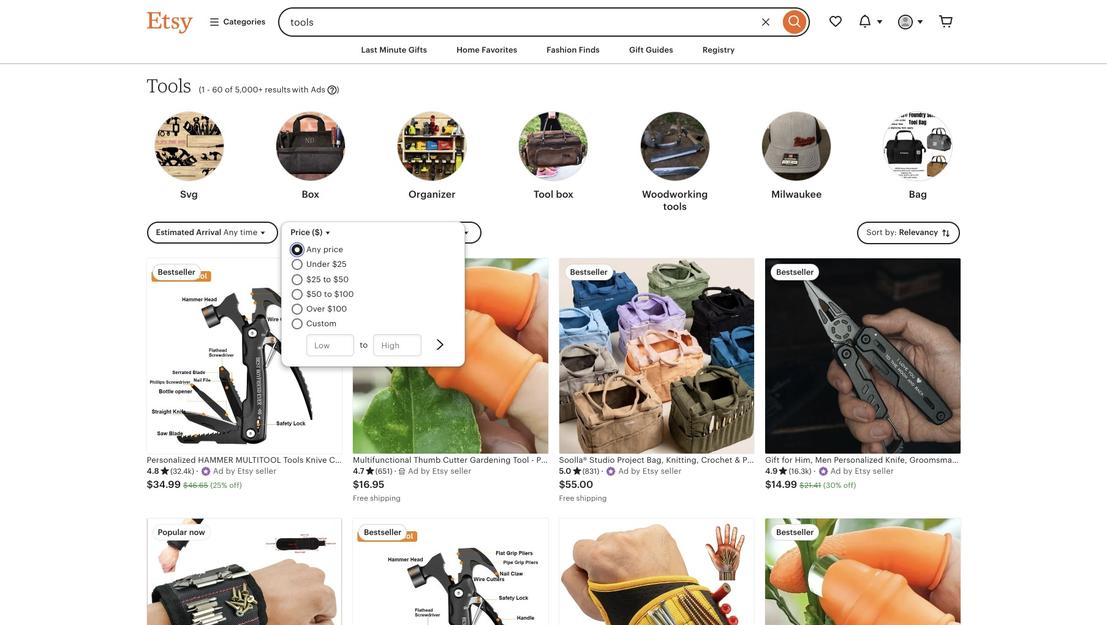Task type: describe. For each thing, give the bounding box(es) containing it.
(16.3k)
[[789, 467, 812, 476]]

gift for him, men personalized knife, groomsman gift, wedding, best man, engraved name,text, pliers, carabiner, multi tool, idea from her image
[[765, 259, 960, 454]]

price
[[291, 228, 310, 237]]

seller for 4.9
[[873, 467, 894, 476]]

0 vertical spatial $50
[[333, 275, 349, 284]]

binyatools magnetic wristband tool with super strong magnets holds screws nails, drill bit, wrist support design, gift handyman electricians image
[[559, 519, 754, 625]]

bestseller for 5.0
[[570, 268, 608, 277]]

$ 14.99 $ 21.41 (30% off)
[[765, 479, 856, 491]]

cutter
[[443, 456, 468, 465]]

prune,
[[536, 456, 561, 465]]

(831)
[[582, 467, 599, 476]]

last minute gifts link
[[352, 39, 436, 61]]

men's diy gadget wristband magnetic multi-tool perfect christmas gift, 21st or 18th birthday gift, xmas, for him, man gift, stocking filler image
[[147, 519, 342, 625]]

any inside any price under $25 $25 to $50 $50 to $100 over $100 custom
[[307, 245, 321, 254]]

ads
[[311, 85, 325, 94]]

$ for 16.95
[[353, 479, 359, 491]]

woodworking
[[642, 189, 708, 200]]

($)
[[312, 228, 323, 237]]

milwaukee
[[771, 189, 822, 200]]

now
[[189, 528, 205, 537]]

a for 4.7
[[408, 467, 414, 476]]

$ for 55.00
[[559, 479, 565, 491]]

sort
[[866, 228, 883, 237]]

a d b y etsy seller for 5.0
[[618, 467, 682, 476]]

etsy for 5.0
[[643, 467, 658, 476]]

price ($) button
[[281, 222, 343, 244]]

$ 34.99 $ 46.65 (25% off)
[[147, 479, 242, 491]]

1 vertical spatial multifunctional thumb cutter gardening tool - prune, cut, pick, and separate veggies with ease! image
[[765, 519, 960, 625]]

free for 16.95
[[353, 494, 368, 503]]

Search for anything text field
[[278, 7, 780, 37]]

svg link
[[154, 108, 224, 206]]

last minute gifts
[[361, 45, 427, 55]]

bestseller for 4.8
[[158, 268, 195, 277]]

multifunctional
[[353, 456, 411, 465]]

gardening
[[470, 456, 511, 465]]

woodworking tools link
[[640, 108, 710, 218]]

tool box link
[[519, 108, 588, 206]]

milwaukee link
[[762, 108, 831, 206]]

categories button
[[199, 11, 275, 33]]

bestseller for 4.9
[[776, 268, 814, 277]]

0 vertical spatial -
[[207, 85, 210, 94]]

any price link
[[307, 245, 343, 256]]

off) for 14.99
[[843, 482, 856, 490]]

1 vertical spatial personalized hammer multitool tools knive custom engraved christmas gifts for him dad son boyfriend gift for men groomsmen camping  fishing image
[[353, 519, 548, 625]]

cut,
[[563, 456, 580, 465]]

etsy for 4.9
[[855, 467, 871, 476]]

$25 to $50 link
[[307, 274, 349, 285]]

svg
[[180, 189, 198, 200]]

fashion finds
[[547, 45, 600, 55]]

60
[[212, 85, 223, 94]]

arrival
[[196, 228, 221, 237]]

(25%
[[210, 482, 227, 490]]

d for 4.8
[[218, 467, 224, 476]]

popular now
[[158, 528, 205, 537]]

fashion
[[547, 45, 577, 55]]

b for 5.0
[[631, 467, 636, 476]]

results
[[265, 85, 291, 94]]

popular
[[158, 528, 187, 537]]

select a price range option group
[[292, 245, 460, 363]]

gifts
[[408, 45, 427, 55]]

High number field
[[374, 335, 421, 357]]

a d b y etsy seller for 4.9
[[830, 467, 894, 476]]

d for 4.7
[[413, 467, 419, 476]]

tool box
[[534, 189, 573, 200]]

categories
[[223, 17, 265, 26]]

2 vertical spatial to
[[360, 341, 368, 350]]

21.41
[[804, 482, 821, 490]]

home favorites
[[457, 45, 517, 55]]

d for 5.0
[[624, 467, 629, 476]]

0 horizontal spatial multifunctional thumb cutter gardening tool - prune, cut, pick, and separate veggies with ease! image
[[353, 259, 548, 454]]

· for 4.8
[[196, 467, 198, 476]]

(30%
[[823, 482, 841, 490]]

b for 4.8
[[226, 467, 231, 476]]

1 vertical spatial to
[[324, 290, 332, 299]]

$50 to $100 link
[[307, 289, 354, 300]]

with ads
[[292, 85, 325, 94]]

0 vertical spatial $100
[[334, 290, 354, 299]]

registry link
[[693, 39, 744, 61]]

shipping for 16.95
[[370, 494, 401, 503]]

(651)
[[375, 467, 392, 476]]

)
[[336, 85, 339, 94]]

guides
[[646, 45, 673, 55]]

custom
[[307, 319, 337, 328]]

a for 5.0
[[618, 467, 624, 476]]

· for 5.0
[[601, 467, 604, 476]]

14.99
[[771, 479, 797, 491]]

4.9
[[765, 467, 778, 476]]

seller for 4.7
[[450, 467, 471, 476]]

separate
[[619, 456, 654, 465]]

a d b y etsy seller for 4.8
[[213, 467, 277, 476]]

$ inside the $ 34.99 $ 46.65 (25% off)
[[183, 482, 188, 490]]

4.7
[[353, 467, 364, 476]]

box
[[556, 189, 573, 200]]

etsy for 4.7
[[432, 467, 448, 476]]

1 vertical spatial $50
[[307, 290, 322, 299]]

· for 4.9
[[813, 467, 816, 476]]

Low number field
[[307, 335, 354, 357]]

over $100 link
[[307, 304, 347, 315]]

46.65
[[188, 482, 208, 490]]



Task type: vqa. For each thing, say whether or not it's contained in the screenshot.
the rightmost The
no



Task type: locate. For each thing, give the bounding box(es) containing it.
relevancy
[[899, 228, 938, 237]]

fashion finds link
[[537, 39, 609, 61]]

0 vertical spatial tool
[[534, 189, 553, 200]]

2 a d b y etsy seller from the left
[[408, 467, 471, 476]]

organizer link
[[397, 108, 467, 206]]

0 horizontal spatial tool
[[513, 456, 529, 465]]

over
[[307, 304, 325, 314]]

0 vertical spatial personalized hammer multitool tools knive custom engraved christmas gifts for him dad son boyfriend gift for men groomsmen camping  fishing image
[[147, 259, 342, 454]]

bag
[[909, 189, 927, 200]]

gift guides
[[629, 45, 673, 55]]

under $25 link
[[307, 259, 347, 271]]

seller for 4.8
[[256, 467, 277, 476]]

1 horizontal spatial personalized hammer multitool tools knive custom engraved christmas gifts for him dad son boyfriend gift for men groomsmen camping  fishing image
[[353, 519, 548, 625]]

estimated arrival any time
[[156, 228, 258, 237]]

a d b y etsy seller
[[213, 467, 277, 476], [408, 467, 471, 476], [618, 467, 682, 476], [830, 467, 894, 476]]

$ 16.95 free shipping
[[353, 479, 401, 503]]

$ for 34.99
[[147, 479, 153, 491]]

y up the $ 14.99 $ 21.41 (30% off)
[[848, 467, 853, 476]]

price
[[323, 245, 343, 254]]

y for 4.9
[[848, 467, 853, 476]]

last
[[361, 45, 377, 55]]

3 seller from the left
[[661, 467, 682, 476]]

-
[[207, 85, 210, 94], [531, 456, 534, 465]]

1 horizontal spatial tool
[[534, 189, 553, 200]]

1 a from the left
[[213, 467, 219, 476]]

seller for 5.0
[[661, 467, 682, 476]]

seller
[[256, 467, 277, 476], [450, 467, 471, 476], [661, 467, 682, 476], [873, 467, 894, 476]]

4.8
[[147, 467, 159, 476]]

off) inside the $ 14.99 $ 21.41 (30% off)
[[843, 482, 856, 490]]

free
[[353, 494, 368, 503], [559, 494, 574, 503]]

$100 down the $25 to $50 link
[[334, 290, 354, 299]]

$25 down under
[[307, 275, 321, 284]]

off) for 34.99
[[229, 482, 242, 490]]

registry
[[703, 45, 735, 55]]

$ inside $ 55.00 free shipping
[[559, 479, 565, 491]]

2 d from the left
[[413, 467, 419, 476]]

$ down the (16.3k)
[[800, 482, 804, 490]]

$25 down price
[[332, 260, 347, 269]]

etsy down separate
[[643, 467, 658, 476]]

$ 55.00 free shipping
[[559, 479, 607, 503]]

bestseller
[[158, 268, 195, 277], [570, 268, 608, 277], [776, 268, 814, 277], [364, 528, 402, 537], [776, 528, 814, 537]]

$ for 14.99
[[765, 479, 771, 491]]

1 horizontal spatial shipping
[[576, 494, 607, 503]]

a d b y etsy seller for 4.7
[[408, 467, 471, 476]]

tools
[[147, 74, 191, 97]]

d for 4.9
[[836, 467, 841, 476]]

home
[[457, 45, 480, 55]]

y for 5.0
[[636, 467, 640, 476]]

under
[[307, 260, 330, 269]]

2 free from the left
[[559, 494, 574, 503]]

custom link
[[307, 319, 337, 328]]

sort by: relevancy image
[[940, 228, 951, 239]]

1 etsy from the left
[[237, 467, 253, 476]]

0 horizontal spatial -
[[207, 85, 210, 94]]

thumb
[[414, 456, 441, 465]]

home favorites link
[[447, 39, 526, 61]]

y down thumb
[[426, 467, 430, 476]]

shipping
[[370, 494, 401, 503], [576, 494, 607, 503]]

with
[[292, 85, 309, 94], [689, 456, 706, 465]]

box
[[302, 189, 319, 200]]

1 y from the left
[[231, 467, 235, 476]]

$100 down $50 to $100 link
[[327, 304, 347, 314]]

$50 up $50 to $100 link
[[333, 275, 349, 284]]

$ inside $ 16.95 free shipping
[[353, 479, 359, 491]]

to
[[323, 275, 331, 284], [324, 290, 332, 299], [360, 341, 368, 350]]

$ down the 5.0
[[559, 479, 565, 491]]

2 shipping from the left
[[576, 494, 607, 503]]

$ down 4.8
[[147, 479, 153, 491]]

0 vertical spatial to
[[323, 275, 331, 284]]

organizer
[[408, 189, 456, 200]]

multifunctional thumb cutter gardening tool - prune, cut, pick, and separate veggies with ease!
[[353, 456, 728, 465]]

with left ads at the left top
[[292, 85, 309, 94]]

1 vertical spatial any
[[307, 245, 321, 254]]

None search field
[[278, 7, 810, 37]]

any price under $25 $25 to $50 $50 to $100 over $100 custom
[[307, 245, 354, 328]]

a up (30%
[[830, 467, 836, 476]]

off) right (25%
[[229, 482, 242, 490]]

$25
[[332, 260, 347, 269], [307, 275, 321, 284]]

menu bar
[[125, 37, 982, 64]]

multifunctional thumb cutter gardening tool - prune, cut, pick, and separate veggies with ease! image
[[353, 259, 548, 454], [765, 519, 960, 625]]

- left prune,
[[531, 456, 534, 465]]

1 horizontal spatial $50
[[333, 275, 349, 284]]

2 a from the left
[[408, 467, 414, 476]]

of
[[225, 85, 233, 94]]

shipping down 16.95
[[370, 494, 401, 503]]

b for 4.9
[[843, 467, 848, 476]]

1 free from the left
[[353, 494, 368, 503]]

tool left prune,
[[513, 456, 529, 465]]

box link
[[276, 108, 345, 206]]

woodworking tools
[[642, 189, 708, 213]]

· up the $ 34.99 $ 46.65 (25% off)
[[196, 467, 198, 476]]

with left ease!
[[689, 456, 706, 465]]

a
[[213, 467, 219, 476], [408, 467, 414, 476], [618, 467, 624, 476], [830, 467, 836, 476]]

y down separate
[[636, 467, 640, 476]]

$50
[[333, 275, 349, 284], [307, 290, 322, 299]]

3 · from the left
[[601, 467, 604, 476]]

4 seller from the left
[[873, 467, 894, 476]]

etsy up the $ 14.99 $ 21.41 (30% off)
[[855, 467, 871, 476]]

4 d from the left
[[836, 467, 841, 476]]

4 a d b y etsy seller from the left
[[830, 467, 894, 476]]

off)
[[229, 482, 242, 490], [843, 482, 856, 490]]

1 off) from the left
[[229, 482, 242, 490]]

y for 4.8
[[231, 467, 235, 476]]

d up (30%
[[836, 467, 841, 476]]

0 vertical spatial any
[[223, 228, 238, 237]]

a for 4.8
[[213, 467, 219, 476]]

any
[[223, 228, 238, 237], [307, 245, 321, 254]]

3 etsy from the left
[[643, 467, 658, 476]]

time
[[240, 228, 258, 237]]

personalized hammer multitool tools knive custom engraved christmas gifts for him dad son boyfriend gift for men groomsmen camping  fishing image
[[147, 259, 342, 454], [353, 519, 548, 625]]

a for 4.9
[[830, 467, 836, 476]]

b
[[226, 467, 231, 476], [421, 467, 426, 476], [631, 467, 636, 476], [843, 467, 848, 476]]

0 horizontal spatial personalized hammer multitool tools knive custom engraved christmas gifts for him dad son boyfriend gift for men groomsmen camping  fishing image
[[147, 259, 342, 454]]

1 horizontal spatial $25
[[332, 260, 347, 269]]

shipping inside $ 55.00 free shipping
[[576, 494, 607, 503]]

16.95
[[359, 479, 385, 491]]

off) inside the $ 34.99 $ 46.65 (25% off)
[[229, 482, 242, 490]]

tool
[[534, 189, 553, 200], [513, 456, 529, 465]]

$50 up the over
[[307, 290, 322, 299]]

finds
[[579, 45, 600, 55]]

2 etsy from the left
[[432, 467, 448, 476]]

· right (831)
[[601, 467, 604, 476]]

1 b from the left
[[226, 467, 231, 476]]

( 1 - 60 of 5,000+ results
[[199, 85, 291, 94]]

(
[[199, 85, 201, 94]]

b down thumb
[[421, 467, 426, 476]]

none search field inside categories banner
[[278, 7, 810, 37]]

d up (25%
[[218, 467, 224, 476]]

1 seller from the left
[[256, 467, 277, 476]]

1 vertical spatial tool
[[513, 456, 529, 465]]

veggies
[[656, 456, 687, 465]]

1 a d b y etsy seller from the left
[[213, 467, 277, 476]]

1 horizontal spatial with
[[689, 456, 706, 465]]

etsy for 4.8
[[237, 467, 253, 476]]

free down 55.00
[[559, 494, 574, 503]]

0 horizontal spatial $25
[[307, 275, 321, 284]]

0 horizontal spatial with
[[292, 85, 309, 94]]

5.0
[[559, 467, 571, 476]]

to down the $25 to $50 link
[[324, 290, 332, 299]]

etsy up the $ 34.99 $ 46.65 (25% off)
[[237, 467, 253, 476]]

free down 16.95
[[353, 494, 368, 503]]

5,000+
[[235, 85, 263, 94]]

1 vertical spatial with
[[689, 456, 706, 465]]

y for 4.7
[[426, 467, 430, 476]]

any up under
[[307, 245, 321, 254]]

$ down (32.4k)
[[183, 482, 188, 490]]

0 horizontal spatial any
[[223, 228, 238, 237]]

1 shipping from the left
[[370, 494, 401, 503]]

a d b y etsy seller down thumb
[[408, 467, 471, 476]]

a d b y etsy seller up (30%
[[830, 467, 894, 476]]

etsy
[[237, 467, 253, 476], [432, 467, 448, 476], [643, 467, 658, 476], [855, 467, 871, 476]]

b up (25%
[[226, 467, 231, 476]]

minute
[[379, 45, 406, 55]]

shipping for 55.00
[[576, 494, 607, 503]]

a d b y etsy seller up (25%
[[213, 467, 277, 476]]

0 horizontal spatial free
[[353, 494, 368, 503]]

1 horizontal spatial multifunctional thumb cutter gardening tool - prune, cut, pick, and separate veggies with ease! image
[[765, 519, 960, 625]]

b down separate
[[631, 467, 636, 476]]

free inside $ 55.00 free shipping
[[559, 494, 574, 503]]

gift
[[629, 45, 644, 55]]

$ down "4.9"
[[765, 479, 771, 491]]

· right (651)
[[394, 467, 397, 476]]

1 d from the left
[[218, 467, 224, 476]]

0 vertical spatial multifunctional thumb cutter gardening tool - prune, cut, pick, and separate veggies with ease! image
[[353, 259, 548, 454]]

to right low number field
[[360, 341, 368, 350]]

1 vertical spatial $25
[[307, 275, 321, 284]]

gift guides link
[[620, 39, 682, 61]]

free for 55.00
[[559, 494, 574, 503]]

favorites
[[482, 45, 517, 55]]

d
[[218, 467, 224, 476], [413, 467, 419, 476], [624, 467, 629, 476], [836, 467, 841, 476]]

by:
[[885, 228, 897, 237]]

1
[[201, 85, 205, 94]]

2 b from the left
[[421, 467, 426, 476]]

4 · from the left
[[813, 467, 816, 476]]

sort by: relevancy
[[866, 228, 940, 237]]

34.99
[[153, 479, 181, 491]]

ease!
[[708, 456, 728, 465]]

d down thumb
[[413, 467, 419, 476]]

3 a d b y etsy seller from the left
[[618, 467, 682, 476]]

a d b y etsy seller down separate
[[618, 467, 682, 476]]

bag link
[[883, 108, 953, 206]]

a down separate
[[618, 467, 624, 476]]

1 horizontal spatial -
[[531, 456, 534, 465]]

2 seller from the left
[[450, 467, 471, 476]]

pick,
[[582, 456, 600, 465]]

menu bar containing last minute gifts
[[125, 37, 982, 64]]

4 a from the left
[[830, 467, 836, 476]]

shipping down 55.00
[[576, 494, 607, 503]]

b for 4.7
[[421, 467, 426, 476]]

4 etsy from the left
[[855, 467, 871, 476]]

2 off) from the left
[[843, 482, 856, 490]]

d down separate
[[624, 467, 629, 476]]

b up the $ 14.99 $ 21.41 (30% off)
[[843, 467, 848, 476]]

categories banner
[[125, 0, 982, 37]]

0 horizontal spatial off)
[[229, 482, 242, 490]]

shipping inside $ 16.95 free shipping
[[370, 494, 401, 503]]

4 b from the left
[[843, 467, 848, 476]]

3 d from the left
[[624, 467, 629, 476]]

a up (25%
[[213, 467, 219, 476]]

1 horizontal spatial free
[[559, 494, 574, 503]]

estimated
[[156, 228, 194, 237]]

free inside $ 16.95 free shipping
[[353, 494, 368, 503]]

y up the $ 34.99 $ 46.65 (25% off)
[[231, 467, 235, 476]]

a right (651)
[[408, 467, 414, 476]]

tool left box
[[534, 189, 553, 200]]

to down under $25 link
[[323, 275, 331, 284]]

4 y from the left
[[848, 467, 853, 476]]

off) right (30%
[[843, 482, 856, 490]]

0 vertical spatial $25
[[332, 260, 347, 269]]

1 horizontal spatial off)
[[843, 482, 856, 490]]

3 b from the left
[[631, 467, 636, 476]]

1 · from the left
[[196, 467, 198, 476]]

soolla® studio project bag, knitting, crochet & pottery tool bag, needle and sewing project organizer, artist gift, craft bag christmas gift image
[[559, 259, 754, 454]]

0 vertical spatial with
[[292, 85, 309, 94]]

3 y from the left
[[636, 467, 640, 476]]

3 a from the left
[[618, 467, 624, 476]]

price ($)
[[291, 228, 323, 237]]

1 horizontal spatial any
[[307, 245, 321, 254]]

· for 4.7
[[394, 467, 397, 476]]

etsy down thumb
[[432, 467, 448, 476]]

·
[[196, 467, 198, 476], [394, 467, 397, 476], [601, 467, 604, 476], [813, 467, 816, 476]]

2 · from the left
[[394, 467, 397, 476]]

1 vertical spatial -
[[531, 456, 534, 465]]

any left time
[[223, 228, 238, 237]]

$ down '4.7' at left
[[353, 479, 359, 491]]

1 vertical spatial $100
[[327, 304, 347, 314]]

0 horizontal spatial $50
[[307, 290, 322, 299]]

(32.4k)
[[170, 467, 194, 476]]

0 horizontal spatial shipping
[[370, 494, 401, 503]]

- right '1'
[[207, 85, 210, 94]]

and
[[603, 456, 617, 465]]

$ inside the $ 14.99 $ 21.41 (30% off)
[[800, 482, 804, 490]]

2 y from the left
[[426, 467, 430, 476]]

· up the $ 14.99 $ 21.41 (30% off)
[[813, 467, 816, 476]]

tools
[[663, 201, 687, 213]]



